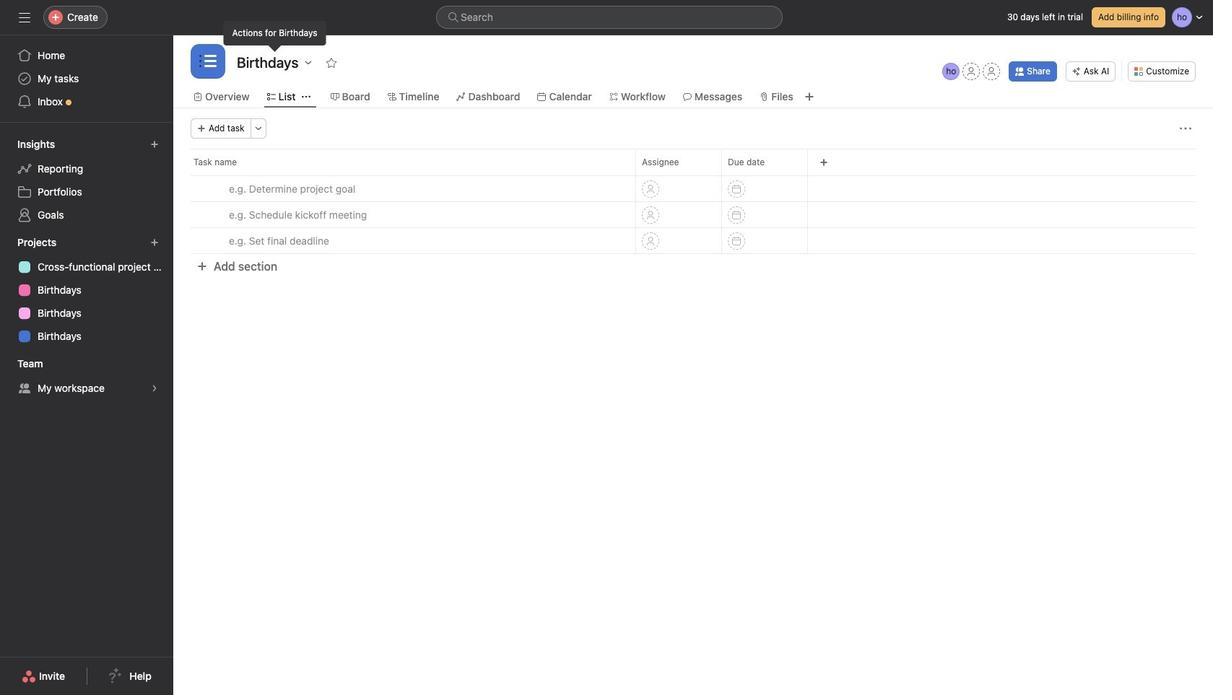 Task type: describe. For each thing, give the bounding box(es) containing it.
add tab image
[[804, 91, 815, 103]]

teams element
[[0, 351, 173, 403]]

hide sidebar image
[[19, 12, 30, 23]]

add field image
[[820, 158, 828, 167]]

insights element
[[0, 131, 173, 230]]

see details, my workspace image
[[150, 384, 159, 393]]

list image
[[199, 53, 217, 70]]



Task type: vqa. For each thing, say whether or not it's contained in the screenshot.
Dashboard link
no



Task type: locate. For each thing, give the bounding box(es) containing it.
1 horizontal spatial more actions image
[[1180, 123, 1192, 134]]

manage project members image
[[943, 63, 960, 80]]

list box
[[436, 6, 783, 29]]

projects element
[[0, 230, 173, 351]]

more actions image
[[1180, 123, 1192, 134], [254, 124, 263, 133]]

global element
[[0, 35, 173, 122]]

add to starred image
[[326, 57, 338, 69]]

0 horizontal spatial more actions image
[[254, 124, 263, 133]]

tooltip
[[223, 21, 326, 50]]

new insights image
[[150, 140, 159, 149]]

row
[[173, 149, 1213, 175], [191, 175, 1196, 176], [173, 175, 1213, 202], [173, 201, 1213, 228], [173, 227, 1213, 254]]

tab actions image
[[302, 92, 310, 101]]

new project or portfolio image
[[150, 238, 159, 247]]



